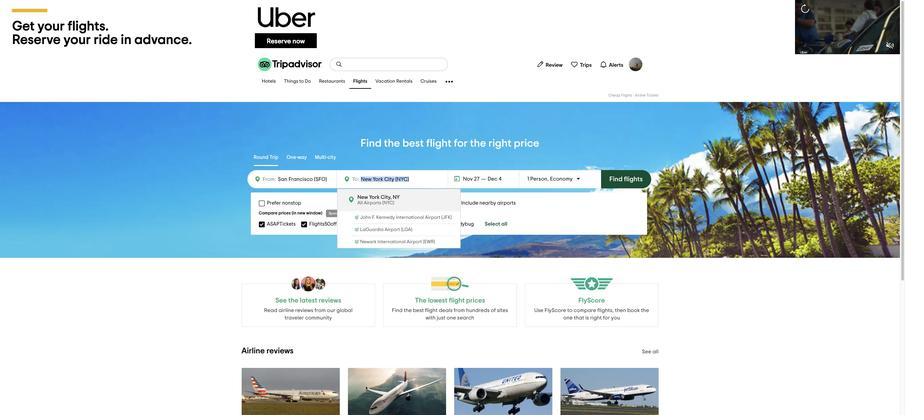 Task type: describe. For each thing, give the bounding box(es) containing it.
john f. kennedy international airport (jfk)
[[360, 215, 452, 220]]

round
[[254, 155, 269, 160]]

trips link
[[569, 58, 595, 71]]

way
[[298, 155, 307, 160]]

see all link
[[643, 349, 659, 354]]

trip
[[270, 155, 279, 160]]

restaurants
[[319, 79, 345, 84]]

all for see all
[[653, 349, 659, 354]]

find the best flight deals from hundreds of sites with just one search
[[392, 308, 509, 321]]

ny
[[393, 194, 400, 200]]

airline reviews
[[242, 347, 294, 355]]

hotels link
[[258, 75, 280, 89]]

To where? text field
[[359, 175, 422, 184]]

include nearby airports
[[462, 201, 516, 206]]

review link
[[534, 58, 566, 71]]

27
[[474, 176, 480, 182]]

see all
[[643, 349, 659, 354]]

airline
[[279, 308, 294, 313]]

select all
[[485, 221, 508, 227]]

reviews inside read airline reviews from our global traveler community
[[295, 308, 314, 313]]

search image
[[336, 61, 343, 68]]

city
[[328, 155, 336, 160]]

airlines
[[367, 221, 384, 226]]

select
[[485, 221, 501, 227]]

from:
[[263, 177, 276, 182]]

book
[[628, 308, 640, 313]]

to:
[[352, 177, 359, 182]]

airline reviews link
[[242, 347, 294, 355]]

multi-city link
[[315, 150, 336, 166]]

laguardia
[[360, 227, 384, 232]]

new
[[298, 211, 306, 215]]

things to do link
[[280, 75, 315, 89]]

economy
[[551, 176, 573, 182]]

global
[[337, 308, 353, 313]]

the lowest flight prices
[[415, 297, 486, 304]]

0 vertical spatial international
[[396, 215, 424, 220]]

find for find flights
[[610, 176, 623, 183]]

the inside use flyscore to compare flights, then book the one that is right for you
[[642, 308, 650, 313]]

best for for
[[403, 138, 424, 149]]

lowest
[[428, 297, 448, 304]]

use
[[535, 308, 544, 313]]

see for see all
[[643, 349, 652, 354]]

the for find the best flight deals from hundreds of sites with just one search
[[404, 308, 412, 313]]

From where? text field
[[276, 174, 333, 184]]

the for see the latest reviews
[[289, 297, 299, 304]]

price
[[514, 138, 540, 149]]

that
[[574, 315, 585, 321]]

prices
[[279, 211, 291, 215]]

best for deals
[[413, 308, 424, 313]]

hundreds
[[467, 308, 490, 313]]

from inside find the best flight deals from hundreds of sites with just one search
[[454, 308, 465, 313]]

read airline reviews from our global traveler community
[[264, 308, 353, 321]]

one search
[[447, 315, 475, 321]]

round trip
[[254, 155, 279, 160]]

prefer
[[267, 201, 281, 206]]

0 vertical spatial reviews
[[319, 297, 342, 304]]

multi-city
[[315, 155, 336, 160]]

the
[[415, 297, 427, 304]]

find the best flight for the right price
[[361, 138, 540, 149]]

find flights
[[610, 176, 643, 183]]

compare
[[259, 211, 278, 215]]

from inside read airline reviews from our global traveler community
[[315, 308, 326, 313]]

find for find the best flight for the right price
[[361, 138, 382, 149]]

sites
[[497, 308, 509, 313]]

1 vertical spatial flights
[[622, 94, 633, 97]]

dec
[[488, 176, 498, 182]]

1 vertical spatial airline
[[242, 347, 265, 355]]

4
[[499, 176, 502, 182]]

advertisement region
[[0, 0, 901, 54]]

read
[[264, 308, 278, 313]]

traveler community
[[285, 315, 332, 321]]

(ewr)
[[423, 240, 436, 244]]

compare prices (in new window)
[[259, 211, 323, 215]]

use flyscore to compare flights, then book the one that is right for you
[[535, 308, 650, 321]]

alerts link
[[598, 58, 627, 71]]

things
[[284, 79, 299, 84]]

flights
[[625, 176, 643, 183]]

nov 27
[[463, 176, 480, 182]]

laguardia airport (lga)
[[360, 227, 413, 232]]

0 vertical spatial airline
[[636, 94, 646, 97]]

flight prices
[[449, 297, 486, 304]]

airports
[[498, 201, 516, 206]]

one-
[[287, 155, 298, 160]]

cheap flights - airline tickets
[[609, 94, 659, 97]]

right inside use flyscore to compare flights, then book the one that is right for you
[[591, 315, 602, 321]]

do
[[305, 79, 311, 84]]

see for see the latest reviews
[[276, 297, 287, 304]]

then
[[616, 308, 627, 313]]

nearby
[[480, 201, 497, 206]]

for
[[454, 138, 468, 149]]

sponsored
[[329, 212, 346, 215]]



Task type: locate. For each thing, give the bounding box(es) containing it.
None search field
[[330, 58, 448, 70]]

nonstop
[[282, 201, 301, 206]]

1 horizontal spatial flights
[[622, 94, 633, 97]]

1 horizontal spatial see
[[643, 349, 652, 354]]

see the latest reviews
[[276, 297, 342, 304]]

person
[[531, 176, 548, 182]]

0 horizontal spatial flights
[[354, 79, 368, 84]]

1 vertical spatial see
[[643, 349, 652, 354]]

flight
[[427, 138, 452, 149], [425, 308, 438, 313]]

prefer nonstop
[[267, 201, 301, 206]]

latest
[[300, 297, 318, 304]]

0 vertical spatial see
[[276, 297, 287, 304]]

1 vertical spatial find
[[610, 176, 623, 183]]

for you
[[604, 315, 621, 321]]

newark
[[360, 240, 377, 244]]

newark international airport (ewr)
[[360, 240, 436, 244]]

1 horizontal spatial all
[[653, 349, 659, 354]]

1
[[528, 176, 530, 182]]

flight left for
[[427, 138, 452, 149]]

all for select all
[[502, 221, 508, 227]]

1 vertical spatial all
[[653, 349, 659, 354]]

john
[[360, 215, 371, 220]]

airport
[[425, 215, 441, 220], [385, 227, 400, 232], [407, 240, 422, 244]]

1 horizontal spatial from
[[454, 308, 465, 313]]

international
[[396, 215, 424, 220], [378, 240, 406, 244]]

restaurants link
[[315, 75, 350, 89]]

(lga)
[[401, 227, 413, 232]]

trips
[[580, 62, 592, 68]]

window)
[[307, 211, 323, 215]]

2 horizontal spatial reviews
[[319, 297, 342, 304]]

1 horizontal spatial airline
[[636, 94, 646, 97]]

the inside find the best flight deals from hundreds of sites with just one search
[[404, 308, 412, 313]]

all
[[358, 201, 363, 205]]

one-way link
[[287, 150, 307, 166]]

0 horizontal spatial right
[[489, 138, 512, 149]]

1 vertical spatial best
[[413, 308, 424, 313]]

right
[[489, 138, 512, 149], [591, 315, 602, 321]]

1 horizontal spatial airport
[[407, 240, 422, 244]]

0 horizontal spatial all
[[502, 221, 508, 227]]

1 vertical spatial reviews
[[295, 308, 314, 313]]

alerts
[[610, 62, 624, 68]]

right left price
[[489, 138, 512, 149]]

airport down (lga)
[[407, 240, 422, 244]]

0 horizontal spatial find
[[361, 138, 382, 149]]

flights left -
[[622, 94, 633, 97]]

alaska
[[351, 221, 366, 226]]

0 horizontal spatial airline
[[242, 347, 265, 355]]

1 from from the left
[[315, 308, 326, 313]]

unpublishedflight
[[398, 221, 440, 226]]

flights left vacation
[[354, 79, 368, 84]]

find inside find the best flight deals from hundreds of sites with just one search
[[392, 308, 403, 313]]

2 vertical spatial find
[[392, 308, 403, 313]]

0 vertical spatial flight
[[427, 138, 452, 149]]

international up 'unpublishedflight'
[[396, 215, 424, 220]]

best inside find the best flight deals from hundreds of sites with just one search
[[413, 308, 424, 313]]

0 horizontal spatial from
[[315, 308, 326, 313]]

1 vertical spatial right
[[591, 315, 602, 321]]

review
[[546, 62, 563, 68]]

international down the laguardia airport (lga)
[[378, 240, 406, 244]]

flights,
[[598, 308, 614, 313]]

2 vertical spatial airport
[[407, 240, 422, 244]]

profile picture image
[[629, 58, 643, 71]]

our
[[327, 308, 336, 313]]

right right is
[[591, 315, 602, 321]]

one
[[564, 315, 573, 321]]

2 horizontal spatial airport
[[425, 215, 441, 220]]

0 vertical spatial best
[[403, 138, 424, 149]]

0 vertical spatial find
[[361, 138, 382, 149]]

0 horizontal spatial flyscore
[[545, 308, 567, 313]]

york
[[369, 194, 380, 200]]

1 vertical spatial flyscore
[[545, 308, 567, 313]]

to inside use flyscore to compare flights, then book the one that is right for you
[[568, 308, 573, 313]]

0 vertical spatial flyscore
[[579, 297, 606, 304]]

best
[[403, 138, 424, 149], [413, 308, 424, 313]]

is
[[586, 315, 590, 321]]

vacation rentals
[[376, 79, 413, 84]]

0 vertical spatial flights
[[354, 79, 368, 84]]

from up one search
[[454, 308, 465, 313]]

flights50off
[[309, 221, 337, 226]]

one-way
[[287, 155, 307, 160]]

things to do
[[284, 79, 311, 84]]

0 horizontal spatial see
[[276, 297, 287, 304]]

,
[[548, 176, 549, 182]]

to left do
[[300, 79, 304, 84]]

flight up with
[[425, 308, 438, 313]]

2 vertical spatial reviews
[[267, 347, 294, 355]]

tripadvisor image
[[258, 58, 322, 71]]

1 vertical spatial airport
[[385, 227, 400, 232]]

1 horizontal spatial reviews
[[295, 308, 314, 313]]

flight inside find the best flight deals from hundreds of sites with just one search
[[425, 308, 438, 313]]

(nyc)
[[383, 201, 395, 205]]

find for find the best flight deals from hundreds of sites with just one search
[[392, 308, 403, 313]]

flyscore up one
[[545, 308, 567, 313]]

2 from from the left
[[454, 308, 465, 313]]

1 horizontal spatial to
[[568, 308, 573, 313]]

from left the our
[[315, 308, 326, 313]]

1 person , economy
[[528, 176, 573, 182]]

(in
[[292, 211, 297, 215]]

find inside button
[[610, 176, 623, 183]]

flight for deals
[[425, 308, 438, 313]]

new
[[358, 194, 368, 200]]

multi-
[[315, 155, 328, 160]]

cruises link
[[417, 75, 441, 89]]

flights
[[354, 79, 368, 84], [622, 94, 633, 97]]

find flights button
[[602, 170, 652, 188]]

flyscore inside use flyscore to compare flights, then book the one that is right for you
[[545, 308, 567, 313]]

the for find the best flight for the right price
[[384, 138, 400, 149]]

airline
[[636, 94, 646, 97], [242, 347, 265, 355]]

1 vertical spatial international
[[378, 240, 406, 244]]

cruises
[[421, 79, 437, 84]]

flight for for
[[427, 138, 452, 149]]

airport up newark international airport (ewr)
[[385, 227, 400, 232]]

of
[[491, 308, 496, 313]]

1 horizontal spatial find
[[392, 308, 403, 313]]

1 vertical spatial to
[[568, 308, 573, 313]]

0 vertical spatial airport
[[425, 215, 441, 220]]

0 vertical spatial right
[[489, 138, 512, 149]]

dec 4
[[488, 176, 502, 182]]

to
[[300, 79, 304, 84], [568, 308, 573, 313]]

0 horizontal spatial reviews
[[267, 347, 294, 355]]

reviews
[[319, 297, 342, 304], [295, 308, 314, 313], [267, 347, 294, 355]]

the
[[384, 138, 400, 149], [470, 138, 487, 149], [289, 297, 299, 304], [404, 308, 412, 313], [642, 308, 650, 313]]

airports
[[364, 201, 382, 205]]

vacation
[[376, 79, 396, 84]]

0 horizontal spatial to
[[300, 79, 304, 84]]

0 horizontal spatial airport
[[385, 227, 400, 232]]

1 vertical spatial flight
[[425, 308, 438, 313]]

1 horizontal spatial flyscore
[[579, 297, 606, 304]]

0 vertical spatial to
[[300, 79, 304, 84]]

with
[[426, 315, 436, 321]]

rentals
[[397, 79, 413, 84]]

flyscore
[[579, 297, 606, 304], [545, 308, 567, 313]]

1 horizontal spatial right
[[591, 315, 602, 321]]

tickets
[[647, 94, 659, 97]]

0 vertical spatial all
[[502, 221, 508, 227]]

city,
[[381, 194, 392, 200]]

hotels
[[262, 79, 276, 84]]

to up one
[[568, 308, 573, 313]]

2 horizontal spatial find
[[610, 176, 623, 183]]

asaptickets
[[267, 221, 296, 226]]

nov
[[463, 176, 473, 182]]

flights link
[[350, 75, 372, 89]]

new york city, ny all airports (nyc)
[[358, 194, 400, 205]]

from
[[315, 308, 326, 313], [454, 308, 465, 313]]

flyscore up compare
[[579, 297, 606, 304]]

airport left (jfk)
[[425, 215, 441, 220]]



Task type: vqa. For each thing, say whether or not it's contained in the screenshot.
right "traveled"
no



